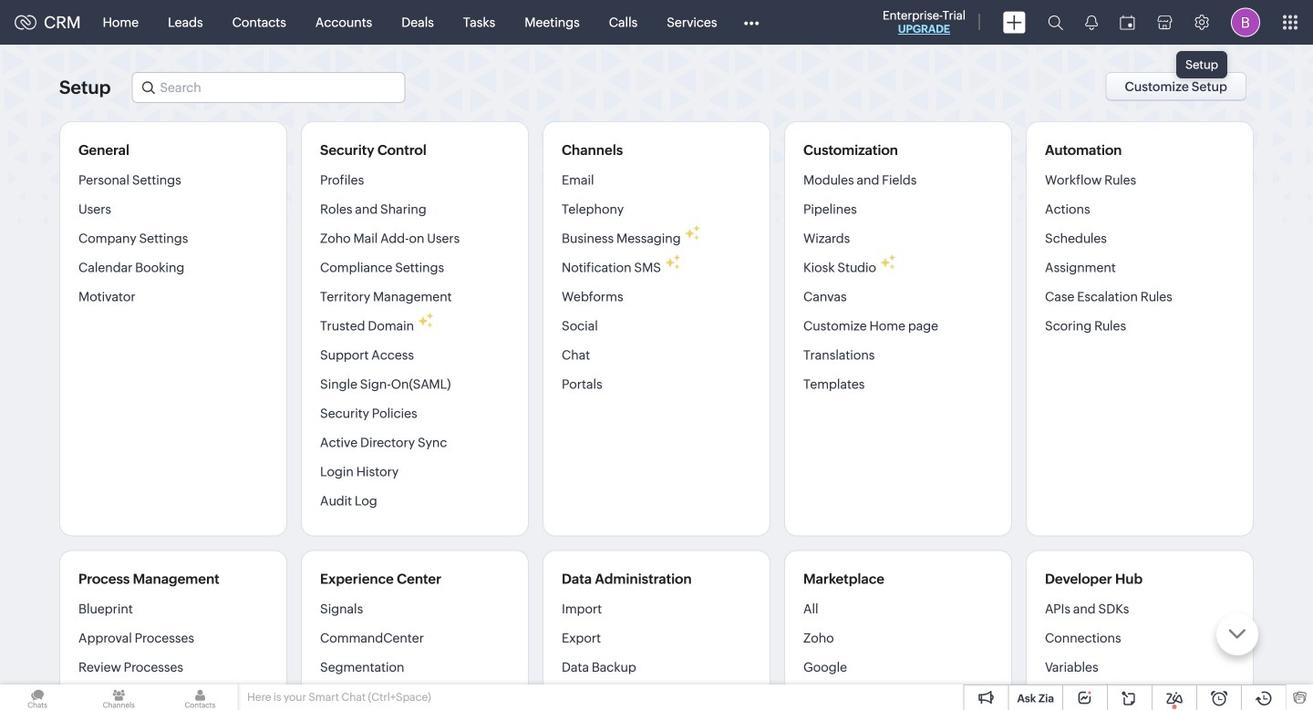 Task type: describe. For each thing, give the bounding box(es) containing it.
profile image
[[1232, 8, 1261, 37]]

search element
[[1037, 0, 1075, 45]]

signals element
[[1075, 0, 1109, 45]]

contacts image
[[163, 685, 238, 711]]

Other Modules field
[[732, 8, 771, 37]]

profile element
[[1221, 0, 1272, 44]]

signals image
[[1086, 15, 1098, 30]]

Search text field
[[133, 73, 404, 102]]



Task type: vqa. For each thing, say whether or not it's contained in the screenshot.
logo
yes



Task type: locate. For each thing, give the bounding box(es) containing it.
create menu element
[[993, 0, 1037, 44]]

None field
[[132, 72, 405, 103]]

calendar image
[[1120, 15, 1136, 30]]

search image
[[1048, 15, 1064, 30]]

channels image
[[81, 685, 156, 711]]

chats image
[[0, 685, 75, 711]]

create menu image
[[1003, 11, 1026, 33]]

logo image
[[15, 15, 36, 30]]



